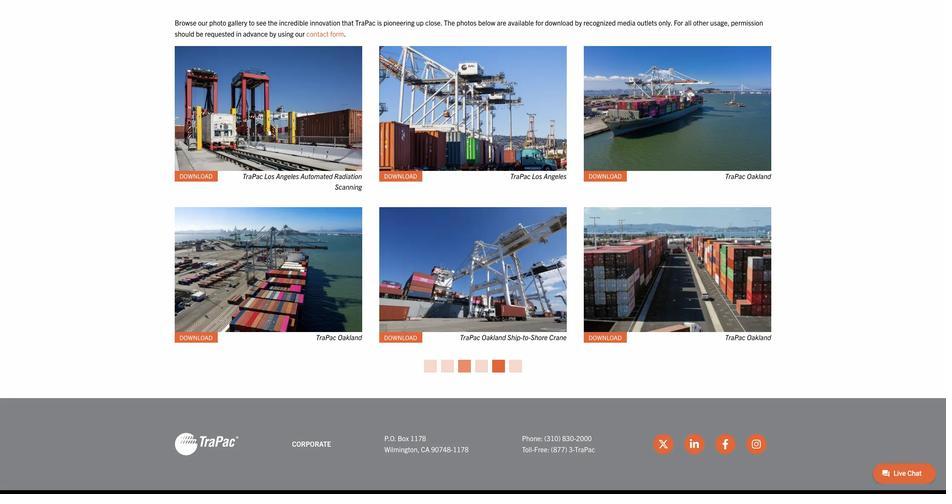 Task type: vqa. For each thing, say whether or not it's contained in the screenshot.
PACIFIC
no



Task type: describe. For each thing, give the bounding box(es) containing it.
3-
[[569, 445, 575, 453]]

angeles for trapac los angeles
[[544, 172, 567, 181]]

trapac oakland ship-to-shore crane
[[460, 333, 567, 342]]

media
[[617, 18, 636, 27]]

is
[[377, 18, 382, 27]]

to-
[[523, 333, 531, 342]]

contact
[[306, 29, 329, 38]]

the
[[268, 18, 277, 27]]

browse
[[175, 18, 196, 27]]

ca
[[421, 445, 430, 453]]

0 vertical spatial our
[[198, 18, 208, 27]]

trapac inside the trapac los angeles automated radiation scanning
[[243, 172, 263, 181]]

los for trapac los angeles
[[532, 172, 542, 181]]

trapac los angeles image
[[379, 46, 567, 171]]

to
[[249, 18, 255, 27]]

0 vertical spatial 1178
[[410, 434, 426, 443]]

up
[[416, 18, 424, 27]]

contact form .
[[306, 29, 346, 38]]

below
[[478, 18, 495, 27]]

requested
[[205, 29, 235, 38]]

available
[[508, 18, 534, 27]]

for
[[674, 18, 683, 27]]

recognized
[[584, 18, 616, 27]]

the
[[444, 18, 455, 27]]

(877)
[[551, 445, 567, 453]]

.
[[344, 29, 346, 38]]

download
[[545, 18, 574, 27]]

ship-
[[508, 333, 523, 342]]

crane
[[550, 333, 567, 342]]

p.o.
[[384, 434, 396, 443]]

trapac oakland image for trapac los angeles
[[584, 46, 771, 171]]

photo
[[209, 18, 226, 27]]

trapac inside phone: (310) 830-2000 toll-free: (877) 3-trapac
[[575, 445, 595, 453]]

for
[[536, 18, 544, 27]]

advance
[[243, 29, 268, 38]]

2000
[[576, 434, 592, 443]]

radiation
[[335, 172, 362, 181]]

0 horizontal spatial by
[[269, 29, 276, 38]]

gallery
[[228, 18, 247, 27]]

close.
[[425, 18, 442, 27]]

photos
[[457, 18, 477, 27]]

corporate image
[[175, 432, 239, 456]]

box
[[398, 434, 409, 443]]

should
[[175, 29, 194, 38]]

corporate
[[292, 440, 331, 448]]



Task type: locate. For each thing, give the bounding box(es) containing it.
trapac los angeles automated radiation scanning image
[[175, 46, 362, 171]]

permission
[[731, 18, 763, 27]]

see
[[256, 18, 266, 27]]

our up the be
[[198, 18, 208, 27]]

trapac oakland for trapac los angeles
[[725, 172, 771, 181]]

90748-
[[431, 445, 453, 453]]

form
[[330, 29, 344, 38]]

other
[[693, 18, 709, 27]]

2 angeles from the left
[[544, 172, 567, 181]]

p.o. box 1178 wilmington, ca 90748-1178
[[384, 434, 469, 453]]

1 horizontal spatial our
[[295, 29, 305, 38]]

trapac
[[355, 18, 376, 27], [243, 172, 263, 181], [510, 172, 531, 181], [725, 172, 746, 181], [316, 333, 337, 342], [460, 333, 480, 342], [725, 333, 746, 342], [575, 445, 595, 453]]

1 vertical spatial by
[[269, 29, 276, 38]]

trapac los angeles automated radiation scanning
[[243, 172, 362, 192]]

1178 up ca
[[410, 434, 426, 443]]

by
[[575, 18, 582, 27], [269, 29, 276, 38]]

pioneering
[[384, 18, 415, 27]]

1 horizontal spatial 1178
[[453, 445, 469, 453]]

tab list
[[166, 358, 780, 372]]

toll-
[[522, 445, 534, 453]]

0 horizontal spatial 1178
[[410, 434, 426, 443]]

scanning
[[335, 183, 362, 192]]

wilmington,
[[384, 445, 420, 453]]

1 horizontal spatial los
[[532, 172, 542, 181]]

only.
[[659, 18, 672, 27]]

trapac los angeles
[[510, 172, 567, 181]]

(310)
[[544, 434, 561, 443]]

that
[[342, 18, 354, 27]]

contact form link
[[306, 29, 344, 38]]

tab panel containing trapac los angeles automated radiation scanning
[[166, 46, 780, 358]]

angeles
[[276, 172, 299, 181], [544, 172, 567, 181]]

0 vertical spatial by
[[575, 18, 582, 27]]

automated
[[301, 172, 333, 181]]

using
[[278, 29, 294, 38]]

830-
[[562, 434, 576, 443]]

1 horizontal spatial by
[[575, 18, 582, 27]]

by right download
[[575, 18, 582, 27]]

footer containing p.o. box 1178
[[0, 398, 946, 494]]

phone:
[[522, 434, 543, 443]]

trapac oakland image for trapac oakland ship-to-shore crane
[[584, 208, 771, 333]]

1178
[[410, 434, 426, 443], [453, 445, 469, 453]]

are
[[497, 18, 506, 27]]

trapac oakland for trapac oakland ship-to-shore crane
[[725, 333, 771, 342]]

incredible
[[279, 18, 308, 27]]

0 horizontal spatial our
[[198, 18, 208, 27]]

download
[[180, 173, 213, 180], [384, 173, 418, 180], [589, 173, 622, 180], [180, 334, 213, 342], [384, 334, 418, 342], [589, 334, 622, 342]]

oakland
[[747, 172, 771, 181], [338, 333, 362, 342], [482, 333, 506, 342], [747, 333, 771, 342]]

phone: (310) 830-2000 toll-free: (877) 3-trapac
[[522, 434, 595, 453]]

main content containing browse our photo gallery to see the incredible innovation that trapac is pioneering up close. the photos below are available for download by recognized media outlets only. for all other usage, permission should be requested in advance by using our
[[166, 18, 780, 372]]

1 vertical spatial 1178
[[453, 445, 469, 453]]

los for trapac los angeles automated radiation scanning
[[265, 172, 275, 181]]

main content
[[166, 18, 780, 372]]

shore
[[531, 333, 548, 342]]

innovation
[[310, 18, 340, 27]]

los
[[265, 172, 275, 181], [532, 172, 542, 181]]

our
[[198, 18, 208, 27], [295, 29, 305, 38]]

all
[[685, 18, 692, 27]]

angeles for trapac los angeles automated radiation scanning
[[276, 172, 299, 181]]

angeles inside the trapac los angeles automated radiation scanning
[[276, 172, 299, 181]]

free:
[[534, 445, 549, 453]]

trapac oakland image
[[584, 46, 771, 171], [175, 208, 362, 333], [584, 208, 771, 333]]

1 angeles from the left
[[276, 172, 299, 181]]

1178 right ca
[[453, 445, 469, 453]]

be
[[196, 29, 203, 38]]

by down the
[[269, 29, 276, 38]]

1 los from the left
[[265, 172, 275, 181]]

2 los from the left
[[532, 172, 542, 181]]

browse our photo gallery to see the incredible innovation that trapac is pioneering up close. the photos below are available for download by recognized media outlets only. for all other usage, permission should be requested in advance by using our
[[175, 18, 763, 38]]

in
[[236, 29, 241, 38]]

1 horizontal spatial angeles
[[544, 172, 567, 181]]

0 horizontal spatial los
[[265, 172, 275, 181]]

trapac oakland ship-to-shore crane image
[[379, 208, 567, 333]]

1 vertical spatial our
[[295, 29, 305, 38]]

los inside the trapac los angeles automated radiation scanning
[[265, 172, 275, 181]]

trapac inside the browse our photo gallery to see the incredible innovation that trapac is pioneering up close. the photos below are available for download by recognized media outlets only. for all other usage, permission should be requested in advance by using our
[[355, 18, 376, 27]]

outlets
[[637, 18, 657, 27]]

tab panel
[[166, 46, 780, 358]]

download link
[[175, 171, 218, 182], [379, 171, 423, 182], [584, 171, 627, 182], [175, 333, 218, 343], [379, 333, 423, 343], [584, 333, 627, 343]]

footer
[[0, 398, 946, 494]]

trapac oakland
[[725, 172, 771, 181], [316, 333, 362, 342], [725, 333, 771, 342]]

0 horizontal spatial angeles
[[276, 172, 299, 181]]

usage,
[[710, 18, 730, 27]]

our down incredible
[[295, 29, 305, 38]]



